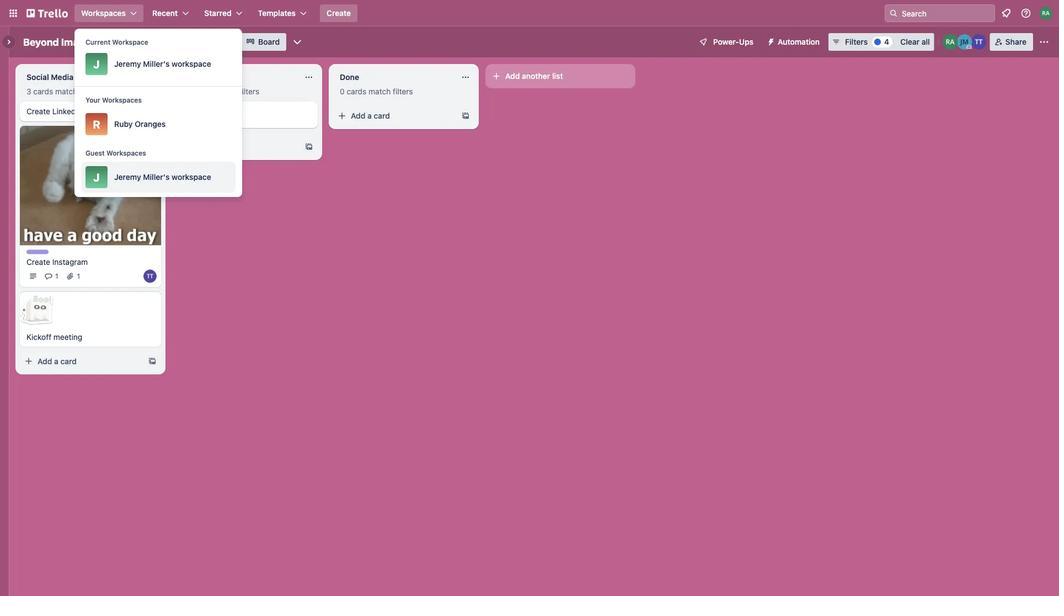 Task type: vqa. For each thing, say whether or not it's contained in the screenshot.
Kickoff meeting
yes



Task type: describe. For each thing, give the bounding box(es) containing it.
visible
[[207, 37, 231, 46]]

0 vertical spatial ruby anderson (rubyanderson7) image
[[1040, 7, 1053, 20]]

1 horizontal spatial 1
[[77, 272, 80, 280]]

1 jeremy from the top
[[114, 59, 141, 68]]

this member is an admin of this board. image
[[968, 45, 972, 50]]

2 j from the top
[[93, 171, 100, 184]]

add a card button for social media
[[20, 352, 144, 370]]

back to home image
[[26, 4, 68, 22]]

0 notifications image
[[1000, 7, 1014, 20]]

board link
[[240, 33, 287, 51]]

open information menu image
[[1021, 8, 1032, 19]]

workspace visible button
[[145, 33, 237, 51]]

filters
[[846, 37, 868, 46]]

0
[[340, 87, 345, 96]]

power-
[[714, 37, 740, 46]]

1 horizontal spatial card
[[189, 87, 205, 96]]

match inside social media 3 cards match filters
[[55, 87, 77, 96]]

add a card for social media
[[38, 357, 77, 366]]

filters for 1
[[239, 87, 260, 96]]

Social Media text field
[[20, 68, 141, 86]]

kickoff
[[26, 332, 51, 341]]

social
[[26, 73, 49, 82]]

add for done
[[351, 111, 366, 120]]

0 horizontal spatial workspace
[[112, 38, 148, 46]]

board
[[258, 37, 280, 46]]

1 workspace from the top
[[172, 59, 211, 68]]

matches
[[207, 87, 237, 96]]

instagram
[[52, 257, 88, 266]]

recent button
[[146, 4, 196, 22]]

cards inside social media 3 cards match filters
[[33, 87, 53, 96]]

card for social media
[[60, 357, 77, 366]]

1 vertical spatial create from template… image
[[305, 142, 314, 151]]

ruby oranges
[[114, 120, 166, 129]]

power-ups button
[[692, 33, 761, 51]]

all
[[922, 37, 931, 46]]

linkedin
[[52, 107, 82, 116]]

1 vertical spatial ruby anderson (rubyanderson7) image
[[943, 34, 959, 50]]

workspaces for your
[[102, 96, 142, 104]]

create button
[[320, 4, 358, 22]]

add a card for done
[[351, 111, 390, 120]]

current workspace
[[86, 38, 148, 46]]

2 match from the left
[[369, 87, 391, 96]]

automation
[[778, 37, 820, 46]]

1 vertical spatial terry turtle (terryturtle) image
[[144, 270, 157, 283]]

clear all button
[[897, 33, 935, 51]]

workspaces button
[[75, 4, 144, 22]]

kickoff meeting
[[26, 332, 82, 341]]

3
[[26, 87, 31, 96]]

customize views image
[[292, 36, 303, 47]]

4
[[885, 37, 890, 46]]

search image
[[890, 9, 899, 18]]

share
[[1006, 37, 1027, 46]]

Board name text field
[[18, 33, 123, 51]]

add inside add another list "button"
[[506, 71, 520, 81]]

guest workspaces
[[86, 149, 146, 157]]

create for create
[[327, 9, 351, 18]]

1 horizontal spatial terry turtle (terryturtle) image
[[972, 34, 987, 50]]

filters inside social media 3 cards match filters
[[80, 87, 100, 96]]

ruby
[[114, 120, 133, 129]]

list
[[553, 71, 563, 81]]

meeting
[[53, 332, 82, 341]]

media
[[51, 73, 74, 82]]

another
[[522, 71, 551, 81]]

filters for 0
[[393, 87, 413, 96]]

automation button
[[763, 33, 827, 51]]

create instagram
[[26, 257, 88, 266]]

templates
[[258, 9, 296, 18]]



Task type: locate. For each thing, give the bounding box(es) containing it.
starred
[[204, 9, 232, 18]]

1 horizontal spatial add a card
[[351, 111, 390, 120]]

add down "kickoff" at the bottom of page
[[38, 357, 52, 366]]

0 horizontal spatial filters
[[80, 87, 100, 96]]

2 jeremy miller's workspace from the top
[[114, 173, 211, 182]]

workspaces for guest
[[107, 149, 146, 157]]

pete ghost image
[[19, 292, 54, 327]]

power-ups
[[714, 37, 754, 46]]

2 vertical spatial add
[[38, 357, 52, 366]]

1 vertical spatial workspaces
[[102, 96, 142, 104]]

jeremy
[[114, 59, 141, 68], [114, 173, 141, 182]]

clear all
[[901, 37, 931, 46]]

2 workspace from the top
[[172, 173, 211, 182]]

1 vertical spatial miller's
[[143, 173, 170, 182]]

0 horizontal spatial match
[[55, 87, 77, 96]]

j
[[93, 57, 100, 70], [93, 171, 100, 184]]

done
[[340, 73, 359, 82]]

card
[[189, 87, 205, 96], [374, 111, 390, 120], [60, 357, 77, 366]]

color: purple, title: none image
[[26, 250, 49, 254]]

match
[[55, 87, 77, 96], [369, 87, 391, 96]]

1 filters from the left
[[80, 87, 100, 96]]

2 vertical spatial create from template… image
[[148, 357, 157, 366]]

2 horizontal spatial add
[[506, 71, 520, 81]]

1 down create instagram
[[55, 272, 58, 280]]

cards right 0 on the left top of page
[[347, 87, 367, 96]]

show menu image
[[1039, 36, 1050, 47]]

1 vertical spatial workspace
[[172, 173, 211, 182]]

imagination
[[61, 36, 117, 48]]

0 horizontal spatial add a card
[[38, 357, 77, 366]]

1 left matches
[[183, 87, 187, 96]]

workspace
[[165, 37, 205, 46], [112, 38, 148, 46]]

1 vertical spatial jeremy miller's workspace
[[114, 173, 211, 182]]

2 jeremy from the top
[[114, 173, 141, 182]]

star or unstar board image
[[129, 38, 138, 46]]

1 horizontal spatial workspace
[[165, 37, 205, 46]]

beyond
[[23, 36, 59, 48]]

sm image
[[763, 33, 778, 49]]

1 vertical spatial j
[[93, 171, 100, 184]]

ruby anderson (rubyanderson7) image
[[1040, 7, 1053, 20], [943, 34, 959, 50]]

guest
[[86, 149, 105, 157]]

2 horizontal spatial filters
[[393, 87, 413, 96]]

0 vertical spatial add
[[506, 71, 520, 81]]

ruby anderson (rubyanderson7) image right open information menu image
[[1040, 7, 1053, 20]]

recent
[[152, 9, 178, 18]]

workspaces inside popup button
[[81, 9, 126, 18]]

0 cards match filters
[[340, 87, 413, 96]]

j down current
[[93, 57, 100, 70]]

terry turtle (terryturtle) image
[[972, 34, 987, 50], [144, 270, 157, 283]]

create for create linkedin
[[26, 107, 50, 116]]

Search field
[[899, 5, 995, 22]]

0 vertical spatial a
[[368, 111, 372, 120]]

card left matches
[[189, 87, 205, 96]]

1 miller's from the top
[[143, 59, 170, 68]]

0 horizontal spatial create from template… image
[[148, 357, 157, 366]]

create from template… image
[[461, 112, 470, 120], [305, 142, 314, 151], [148, 357, 157, 366]]

create linkedin link
[[26, 106, 155, 117]]

starred button
[[198, 4, 249, 22]]

1 down instagram
[[77, 272, 80, 280]]

add another list
[[506, 71, 563, 81]]

card for done
[[374, 111, 390, 120]]

0 horizontal spatial terry turtle (terryturtle) image
[[144, 270, 157, 283]]

filters
[[80, 87, 100, 96], [239, 87, 260, 96], [393, 87, 413, 96]]

add for social media
[[38, 357, 52, 366]]

ups
[[740, 37, 754, 46]]

0 vertical spatial card
[[189, 87, 205, 96]]

add a card button down the '0 cards match filters'
[[333, 107, 457, 125]]

jeremy miller's workspace down workspace visible button
[[114, 59, 211, 68]]

0 vertical spatial workspaces
[[81, 9, 126, 18]]

0 horizontal spatial ruby anderson (rubyanderson7) image
[[943, 34, 959, 50]]

jeremy miller's workspace down 'guest workspaces'
[[114, 173, 211, 182]]

miller's down 'guest workspaces'
[[143, 173, 170, 182]]

create instagram link
[[26, 256, 155, 267]]

2 filters from the left
[[239, 87, 260, 96]]

2 horizontal spatial 1
[[183, 87, 187, 96]]

0 vertical spatial add a card
[[351, 111, 390, 120]]

j down guest
[[93, 171, 100, 184]]

workspace inside button
[[165, 37, 205, 46]]

templates button
[[252, 4, 314, 22]]

2 cards from the left
[[347, 87, 367, 96]]

0 horizontal spatial 1
[[55, 272, 58, 280]]

a down kickoff meeting
[[54, 357, 58, 366]]

filters down social media text field
[[80, 87, 100, 96]]

switch to… image
[[8, 8, 19, 19]]

2 vertical spatial card
[[60, 357, 77, 366]]

workspace
[[172, 59, 211, 68], [172, 173, 211, 182]]

0 horizontal spatial add
[[38, 357, 52, 366]]

ruby anderson (rubyanderson7) image left this member is an admin of this board. image
[[943, 34, 959, 50]]

1 horizontal spatial create from template… image
[[305, 142, 314, 151]]

1 match from the left
[[55, 87, 77, 96]]

r
[[93, 118, 100, 131]]

miller's
[[143, 59, 170, 68], [143, 173, 170, 182]]

current
[[86, 38, 110, 46]]

1 horizontal spatial a
[[368, 111, 372, 120]]

1 cards from the left
[[33, 87, 53, 96]]

a
[[368, 111, 372, 120], [54, 357, 58, 366]]

create from template… image for social media
[[148, 357, 157, 366]]

add another list button
[[486, 64, 636, 88]]

workspaces up ruby
[[102, 96, 142, 104]]

a down the '0 cards match filters'
[[368, 111, 372, 120]]

filters right matches
[[239, 87, 260, 96]]

1
[[183, 87, 187, 96], [55, 272, 58, 280], [77, 272, 80, 280]]

create
[[327, 9, 351, 18], [26, 107, 50, 116], [26, 257, 50, 266]]

workspaces up current
[[81, 9, 126, 18]]

0 vertical spatial create
[[327, 9, 351, 18]]

1 vertical spatial add a card button
[[20, 352, 144, 370]]

create inside create button
[[327, 9, 351, 18]]

card down the '0 cards match filters'
[[374, 111, 390, 120]]

workspaces down ruby
[[107, 149, 146, 157]]

0 vertical spatial j
[[93, 57, 100, 70]]

2 horizontal spatial card
[[374, 111, 390, 120]]

0 horizontal spatial cards
[[33, 87, 53, 96]]

miller's down workspace visible button
[[143, 59, 170, 68]]

1 vertical spatial a
[[54, 357, 58, 366]]

1 horizontal spatial add
[[351, 111, 366, 120]]

0 horizontal spatial add a card button
[[20, 352, 144, 370]]

1 vertical spatial add
[[351, 111, 366, 120]]

create from template… image for done
[[461, 112, 470, 120]]

create for create instagram
[[26, 257, 50, 266]]

add
[[506, 71, 520, 81], [351, 111, 366, 120], [38, 357, 52, 366]]

add a card down the '0 cards match filters'
[[351, 111, 390, 120]]

clear
[[901, 37, 920, 46]]

jeremy down 'guest workspaces'
[[114, 173, 141, 182]]

jeremy down star or unstar board image at left
[[114, 59, 141, 68]]

2 horizontal spatial create from template… image
[[461, 112, 470, 120]]

1 vertical spatial add a card
[[38, 357, 77, 366]]

add a card
[[351, 111, 390, 120], [38, 357, 77, 366]]

workspace right current
[[112, 38, 148, 46]]

Done text field
[[333, 68, 455, 86]]

add a card button for done
[[333, 107, 457, 125]]

jeremy miller's workspace
[[114, 59, 211, 68], [114, 173, 211, 182]]

0 vertical spatial create from template… image
[[461, 112, 470, 120]]

create inside create linkedin link
[[26, 107, 50, 116]]

1 horizontal spatial ruby anderson (rubyanderson7) image
[[1040, 7, 1053, 20]]

None text field
[[177, 68, 298, 86]]

jeremy miller (jeremymiller198) image
[[958, 34, 973, 50]]

1 horizontal spatial filters
[[239, 87, 260, 96]]

1 vertical spatial create
[[26, 107, 50, 116]]

2 vertical spatial create
[[26, 257, 50, 266]]

create linkedin
[[26, 107, 82, 116]]

beyond imagination
[[23, 36, 117, 48]]

your workspaces
[[86, 96, 142, 104]]

share button
[[991, 33, 1034, 51]]

1 jeremy miller's workspace from the top
[[114, 59, 211, 68]]

0 vertical spatial add a card button
[[333, 107, 457, 125]]

1 card matches filters
[[183, 87, 260, 96]]

a for social media
[[54, 357, 58, 366]]

add a card button
[[333, 107, 457, 125], [20, 352, 144, 370]]

1 j from the top
[[93, 57, 100, 70]]

match down done text field
[[369, 87, 391, 96]]

0 vertical spatial miller's
[[143, 59, 170, 68]]

1 horizontal spatial match
[[369, 87, 391, 96]]

0 vertical spatial jeremy miller's workspace
[[114, 59, 211, 68]]

workspace down recent popup button at the left top of the page
[[165, 37, 205, 46]]

0 vertical spatial jeremy
[[114, 59, 141, 68]]

card down meeting on the left of the page
[[60, 357, 77, 366]]

add down the '0 cards match filters'
[[351, 111, 366, 120]]

2 vertical spatial workspaces
[[107, 149, 146, 157]]

social media 3 cards match filters
[[26, 73, 100, 96]]

0 horizontal spatial a
[[54, 357, 58, 366]]

2 miller's from the top
[[143, 173, 170, 182]]

filters down done text field
[[393, 87, 413, 96]]

0 vertical spatial terry turtle (terryturtle) image
[[972, 34, 987, 50]]

1 vertical spatial jeremy
[[114, 173, 141, 182]]

primary element
[[0, 0, 1060, 26]]

a for done
[[368, 111, 372, 120]]

1 horizontal spatial add a card button
[[333, 107, 457, 125]]

add left another
[[506, 71, 520, 81]]

create inside create instagram 'link'
[[26, 257, 50, 266]]

cards right 3
[[33, 87, 53, 96]]

add a card down kickoff meeting
[[38, 357, 77, 366]]

match down media at the top of page
[[55, 87, 77, 96]]

kickoff meeting link
[[26, 331, 155, 342]]

0 horizontal spatial card
[[60, 357, 77, 366]]

your
[[86, 96, 100, 104]]

add a card button down kickoff meeting link
[[20, 352, 144, 370]]

workspaces
[[81, 9, 126, 18], [102, 96, 142, 104], [107, 149, 146, 157]]

1 vertical spatial card
[[374, 111, 390, 120]]

0 vertical spatial workspace
[[172, 59, 211, 68]]

1 horizontal spatial cards
[[347, 87, 367, 96]]

cards
[[33, 87, 53, 96], [347, 87, 367, 96]]

workspace visible
[[165, 37, 231, 46]]

3 filters from the left
[[393, 87, 413, 96]]

oranges
[[135, 120, 166, 129]]



